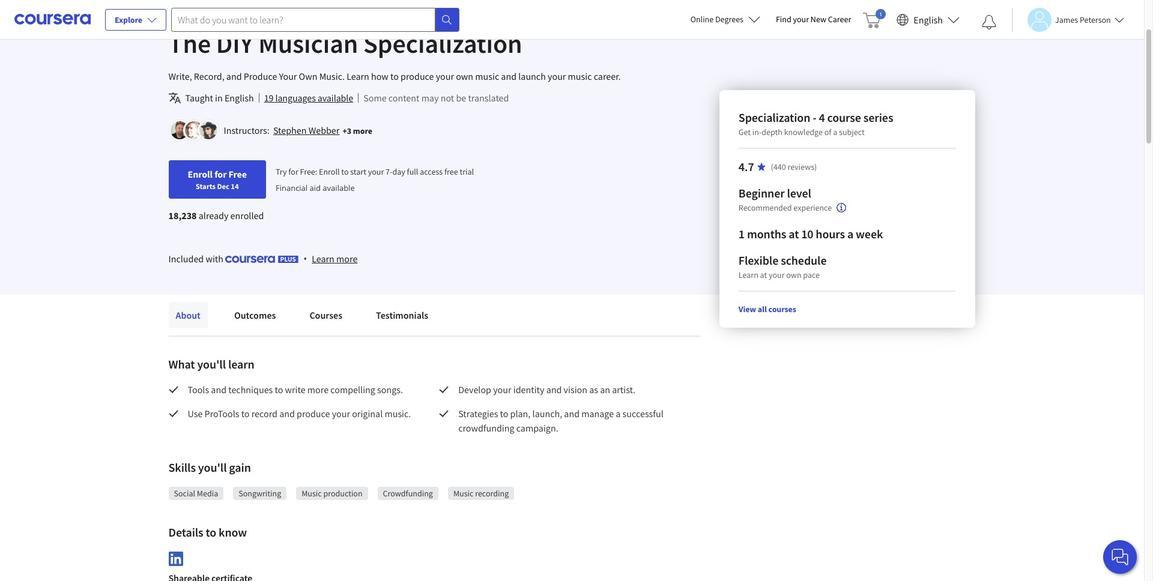 Task type: describe. For each thing, give the bounding box(es) containing it.
financial
[[276, 183, 308, 193]]

1 vertical spatial english
[[225, 92, 254, 104]]

diy
[[216, 27, 253, 60]]

in-
[[752, 127, 762, 138]]

successful
[[623, 408, 664, 420]]

-
[[813, 110, 817, 125]]

coursera plus image
[[225, 256, 299, 263]]

an
[[600, 384, 610, 396]]

0 vertical spatial produce
[[401, 70, 434, 82]]

your inside flexible schedule learn at your own pace
[[769, 270, 785, 280]]

recommended experience
[[739, 203, 832, 213]]

your right the find
[[793, 14, 809, 25]]

james
[[1055, 14, 1078, 25]]

online
[[690, 14, 714, 25]]

0 horizontal spatial produce
[[297, 408, 330, 420]]

coursera image
[[14, 10, 91, 29]]

about
[[176, 309, 201, 321]]

songwriting
[[239, 488, 281, 499]]

7-
[[386, 166, 392, 177]]

0 vertical spatial own
[[456, 70, 473, 82]]

hours
[[816, 226, 845, 241]]

2 music from the left
[[568, 70, 592, 82]]

dec
[[217, 181, 229, 191]]

14
[[231, 181, 239, 191]]

more inside instructors: stephen webber +3 more
[[353, 126, 372, 136]]

webber
[[309, 124, 340, 136]]

explore
[[115, 14, 142, 25]]

0 vertical spatial at
[[789, 226, 799, 241]]

explore button
[[105, 9, 166, 31]]

start
[[350, 166, 366, 177]]

own inside flexible schedule learn at your own pace
[[786, 270, 802, 280]]

instructors: stephen webber +3 more
[[224, 124, 372, 136]]

james peterson
[[1055, 14, 1111, 25]]

record
[[251, 408, 277, 420]]

2 vertical spatial more
[[307, 384, 329, 396]]

flexible schedule learn at your own pace
[[739, 253, 827, 280]]

0 vertical spatial specialization
[[363, 27, 522, 60]]

not
[[441, 92, 454, 104]]

recommended
[[739, 203, 792, 213]]

skills
[[168, 460, 196, 475]]

learn
[[228, 357, 254, 372]]

how
[[371, 70, 388, 82]]

the diy musician specialization
[[168, 27, 522, 60]]

write
[[285, 384, 306, 396]]

included with
[[168, 253, 225, 265]]

and left launch
[[501, 70, 517, 82]]

0 vertical spatial learn
[[347, 70, 369, 82]]

flexible
[[739, 253, 779, 268]]

to inside strategies to plan, launch, and manage a successful crowdfunding campaign.
[[500, 408, 508, 420]]

music production
[[302, 488, 363, 499]]

languages
[[275, 92, 316, 104]]

know
[[219, 525, 247, 540]]

free:
[[300, 166, 317, 177]]

pace
[[803, 270, 820, 280]]

19 languages available
[[264, 92, 353, 104]]

taught
[[185, 92, 213, 104]]

knowledge
[[784, 127, 823, 138]]

your up not
[[436, 70, 454, 82]]

outcomes
[[234, 309, 276, 321]]

your
[[279, 70, 297, 82]]

1
[[739, 226, 745, 241]]

production
[[323, 488, 363, 499]]

skills you'll gain
[[168, 460, 251, 475]]

courses link
[[302, 302, 350, 329]]

enrolled
[[230, 210, 264, 222]]

10
[[801, 226, 814, 241]]

already
[[199, 210, 228, 222]]

enroll inside try for free: enroll to start your 7-day full access free trial financial aid available
[[319, 166, 340, 177]]

in
[[215, 92, 223, 104]]

as
[[589, 384, 598, 396]]

musician
[[258, 27, 358, 60]]

and right record,
[[226, 70, 242, 82]]

music for music production
[[302, 488, 322, 499]]

show notifications image
[[982, 15, 996, 29]]

courses
[[769, 304, 796, 315]]

what you'll learn
[[168, 357, 254, 372]]

(440
[[771, 162, 786, 172]]

course
[[827, 110, 861, 125]]

leah waldo image
[[199, 121, 217, 139]]

available inside try for free: enroll to start your 7-day full access free trial financial aid available
[[323, 183, 355, 193]]

you'll for what
[[197, 357, 226, 372]]

learn inside • learn more
[[312, 253, 334, 265]]

more inside • learn more
[[336, 253, 358, 265]]

peterson
[[1080, 14, 1111, 25]]

1 music from the left
[[475, 70, 499, 82]]

manage
[[582, 408, 614, 420]]

you'll for skills
[[198, 460, 227, 475]]

level
[[787, 186, 811, 201]]

+3 more button
[[343, 125, 372, 137]]

songs.
[[377, 384, 403, 396]]

vision
[[564, 384, 587, 396]]

specialization inside specialization - 4 course series get in-depth knowledge of a subject
[[739, 110, 810, 125]]

and right record
[[279, 408, 295, 420]]

your left original
[[332, 408, 350, 420]]

• learn more
[[303, 252, 358, 265]]

some
[[363, 92, 387, 104]]

series
[[864, 110, 893, 125]]

gain
[[229, 460, 251, 475]]

find your new career link
[[770, 12, 857, 27]]

taught in english
[[185, 92, 254, 104]]

your left identity
[[493, 384, 511, 396]]

outcomes link
[[227, 302, 283, 329]]

chat with us image
[[1111, 548, 1130, 567]]



Task type: vqa. For each thing, say whether or not it's contained in the screenshot.
the "Make"
no



Task type: locate. For each thing, give the bounding box(es) containing it.
day
[[392, 166, 405, 177]]

for for try
[[289, 166, 298, 177]]

new
[[811, 14, 826, 25]]

1 horizontal spatial at
[[789, 226, 799, 241]]

for for enroll
[[215, 168, 227, 180]]

learn down flexible
[[739, 270, 758, 280]]

view all courses
[[739, 304, 796, 315]]

to left know
[[206, 525, 216, 540]]

learn left how
[[347, 70, 369, 82]]

english inside button
[[914, 14, 943, 26]]

to left record
[[241, 408, 250, 420]]

career
[[828, 14, 851, 25]]

1 vertical spatial learn
[[312, 253, 334, 265]]

free
[[444, 166, 458, 177]]

+3
[[343, 126, 351, 136]]

for inside enroll for free starts dec 14
[[215, 168, 227, 180]]

2 vertical spatial learn
[[739, 270, 758, 280]]

english button
[[892, 0, 965, 39]]

own up be
[[456, 70, 473, 82]]

berklee image
[[168, 0, 281, 19]]

try for free: enroll to start your 7-day full access free trial financial aid available
[[276, 166, 474, 193]]

and right tools at the left of the page
[[211, 384, 226, 396]]

at down flexible
[[760, 270, 767, 280]]

online degrees
[[690, 14, 744, 25]]

2 vertical spatial a
[[616, 408, 621, 420]]

identity
[[513, 384, 544, 396]]

19 languages available button
[[264, 91, 353, 105]]

19
[[264, 92, 273, 104]]

reviews)
[[788, 162, 817, 172]]

your right launch
[[548, 70, 566, 82]]

try
[[276, 166, 287, 177]]

0 horizontal spatial own
[[456, 70, 473, 82]]

at inside flexible schedule learn at your own pace
[[760, 270, 767, 280]]

a right of
[[833, 127, 837, 138]]

and down vision
[[564, 408, 580, 420]]

some content may not be translated
[[363, 92, 509, 104]]

your inside try for free: enroll to start your 7-day full access free trial financial aid available
[[368, 166, 384, 177]]

own left pace
[[786, 270, 802, 280]]

4
[[819, 110, 825, 125]]

for up dec
[[215, 168, 227, 180]]

details to know
[[168, 525, 247, 540]]

launch,
[[532, 408, 562, 420]]

starts
[[196, 181, 216, 191]]

1 vertical spatial at
[[760, 270, 767, 280]]

write,
[[168, 70, 192, 82]]

0 horizontal spatial learn
[[312, 253, 334, 265]]

to left write
[[275, 384, 283, 396]]

your left 7-
[[368, 166, 384, 177]]

trial
[[460, 166, 474, 177]]

0 horizontal spatial for
[[215, 168, 227, 180]]

crowdfunding
[[383, 488, 433, 499]]

specialization up depth
[[739, 110, 810, 125]]

recording
[[475, 488, 509, 499]]

and inside strategies to plan, launch, and manage a successful crowdfunding campaign.
[[564, 408, 580, 420]]

1 vertical spatial more
[[336, 253, 358, 265]]

music left recording
[[453, 488, 474, 499]]

learn
[[347, 70, 369, 82], [312, 253, 334, 265], [739, 270, 758, 280]]

•
[[303, 252, 307, 265]]

campaign.
[[516, 422, 558, 434]]

1 vertical spatial produce
[[297, 408, 330, 420]]

to left start
[[341, 166, 349, 177]]

specialization up not
[[363, 27, 522, 60]]

1 horizontal spatial music
[[568, 70, 592, 82]]

a inside strategies to plan, launch, and manage a successful crowdfunding campaign.
[[616, 408, 621, 420]]

free
[[229, 168, 247, 180]]

and
[[226, 70, 242, 82], [501, 70, 517, 82], [211, 384, 226, 396], [546, 384, 562, 396], [279, 408, 295, 420], [564, 408, 580, 420]]

to inside try for free: enroll to start your 7-day full access free trial financial aid available
[[341, 166, 349, 177]]

english right shopping cart: 1 item image
[[914, 14, 943, 26]]

instructors:
[[224, 124, 269, 136]]

for
[[289, 166, 298, 177], [215, 168, 227, 180]]

full
[[407, 166, 418, 177]]

testimonials link
[[369, 302, 436, 329]]

about link
[[168, 302, 208, 329]]

tools
[[188, 384, 209, 396]]

details
[[168, 525, 203, 540]]

0 horizontal spatial english
[[225, 92, 254, 104]]

experience
[[794, 203, 832, 213]]

1 horizontal spatial specialization
[[739, 110, 810, 125]]

stephen webber image
[[170, 121, 188, 139]]

0 vertical spatial english
[[914, 14, 943, 26]]

produce
[[401, 70, 434, 82], [297, 408, 330, 420]]

18,238
[[168, 210, 197, 222]]

career.
[[594, 70, 621, 82]]

2 horizontal spatial a
[[847, 226, 854, 241]]

information about difficulty level pre-requisites. image
[[837, 203, 846, 213]]

1 horizontal spatial enroll
[[319, 166, 340, 177]]

0 horizontal spatial music
[[302, 488, 322, 499]]

available right aid
[[323, 183, 355, 193]]

1 horizontal spatial english
[[914, 14, 943, 26]]

more right +3
[[353, 126, 372, 136]]

your down flexible
[[769, 270, 785, 280]]

may
[[421, 92, 439, 104]]

english right in
[[225, 92, 254, 104]]

record,
[[194, 70, 224, 82]]

1 horizontal spatial produce
[[401, 70, 434, 82]]

1 horizontal spatial own
[[786, 270, 802, 280]]

enroll
[[319, 166, 340, 177], [188, 168, 213, 180]]

1 music from the left
[[302, 488, 322, 499]]

for inside try for free: enroll to start your 7-day full access free trial financial aid available
[[289, 166, 298, 177]]

degrees
[[715, 14, 744, 25]]

specialization
[[363, 27, 522, 60], [739, 110, 810, 125]]

1 vertical spatial you'll
[[198, 460, 227, 475]]

pat pattison image
[[185, 121, 203, 139]]

18,238 already enrolled
[[168, 210, 264, 222]]

produce up may
[[401, 70, 434, 82]]

a inside specialization - 4 course series get in-depth knowledge of a subject
[[833, 127, 837, 138]]

stephen
[[273, 124, 307, 136]]

None search field
[[171, 8, 459, 32]]

strategies to plan, launch, and manage a successful crowdfunding campaign.
[[458, 408, 665, 434]]

0 horizontal spatial at
[[760, 270, 767, 280]]

online degrees button
[[681, 6, 770, 32]]

music
[[302, 488, 322, 499], [453, 488, 474, 499]]

2 music from the left
[[453, 488, 474, 499]]

1 horizontal spatial a
[[833, 127, 837, 138]]

depth
[[762, 127, 783, 138]]

james peterson button
[[1012, 8, 1124, 32]]

a
[[833, 127, 837, 138], [847, 226, 854, 241], [616, 408, 621, 420]]

enroll inside enroll for free starts dec 14
[[188, 168, 213, 180]]

shopping cart: 1 item image
[[863, 9, 886, 28]]

own
[[299, 70, 317, 82]]

1 horizontal spatial learn
[[347, 70, 369, 82]]

produce down tools and techniques to write more compelling songs.
[[297, 408, 330, 420]]

0 horizontal spatial specialization
[[363, 27, 522, 60]]

week
[[856, 226, 883, 241]]

available down music.
[[318, 92, 353, 104]]

you'll up media
[[198, 460, 227, 475]]

music up the translated
[[475, 70, 499, 82]]

1 horizontal spatial music
[[453, 488, 474, 499]]

more right write
[[307, 384, 329, 396]]

enroll up starts
[[188, 168, 213, 180]]

to right how
[[390, 70, 399, 82]]

you'll up tools at the left of the page
[[197, 357, 226, 372]]

1 vertical spatial available
[[323, 183, 355, 193]]

specialization - 4 course series get in-depth knowledge of a subject
[[739, 110, 893, 138]]

and left vision
[[546, 384, 562, 396]]

0 vertical spatial more
[[353, 126, 372, 136]]

aid
[[310, 183, 321, 193]]

0 vertical spatial you'll
[[197, 357, 226, 372]]

with
[[206, 253, 223, 265]]

testimonials
[[376, 309, 428, 321]]

courses
[[310, 309, 342, 321]]

learn right •
[[312, 253, 334, 265]]

What do you want to learn? text field
[[171, 8, 435, 32]]

music left production
[[302, 488, 322, 499]]

beginner level
[[739, 186, 811, 201]]

music left career.
[[568, 70, 592, 82]]

enroll right free:
[[319, 166, 340, 177]]

at left 10
[[789, 226, 799, 241]]

use protools to record and produce your original music.
[[188, 408, 411, 420]]

2 horizontal spatial learn
[[739, 270, 758, 280]]

1 vertical spatial a
[[847, 226, 854, 241]]

for right try
[[289, 166, 298, 177]]

(440 reviews)
[[771, 162, 817, 172]]

learn inside flexible schedule learn at your own pace
[[739, 270, 758, 280]]

you'll
[[197, 357, 226, 372], [198, 460, 227, 475]]

music for music recording
[[453, 488, 474, 499]]

0 horizontal spatial music
[[475, 70, 499, 82]]

get
[[739, 127, 751, 138]]

1 vertical spatial specialization
[[739, 110, 810, 125]]

0 vertical spatial available
[[318, 92, 353, 104]]

1 vertical spatial own
[[786, 270, 802, 280]]

0 vertical spatial a
[[833, 127, 837, 138]]

0 horizontal spatial a
[[616, 408, 621, 420]]

strategies
[[458, 408, 498, 420]]

use
[[188, 408, 203, 420]]

0 horizontal spatial enroll
[[188, 168, 213, 180]]

1 horizontal spatial for
[[289, 166, 298, 177]]

to left plan,
[[500, 408, 508, 420]]

a right "manage"
[[616, 408, 621, 420]]

available inside 'button'
[[318, 92, 353, 104]]

more right •
[[336, 253, 358, 265]]

techniques
[[228, 384, 273, 396]]

the
[[168, 27, 211, 60]]

a left week
[[847, 226, 854, 241]]

view all courses link
[[739, 304, 796, 315]]



